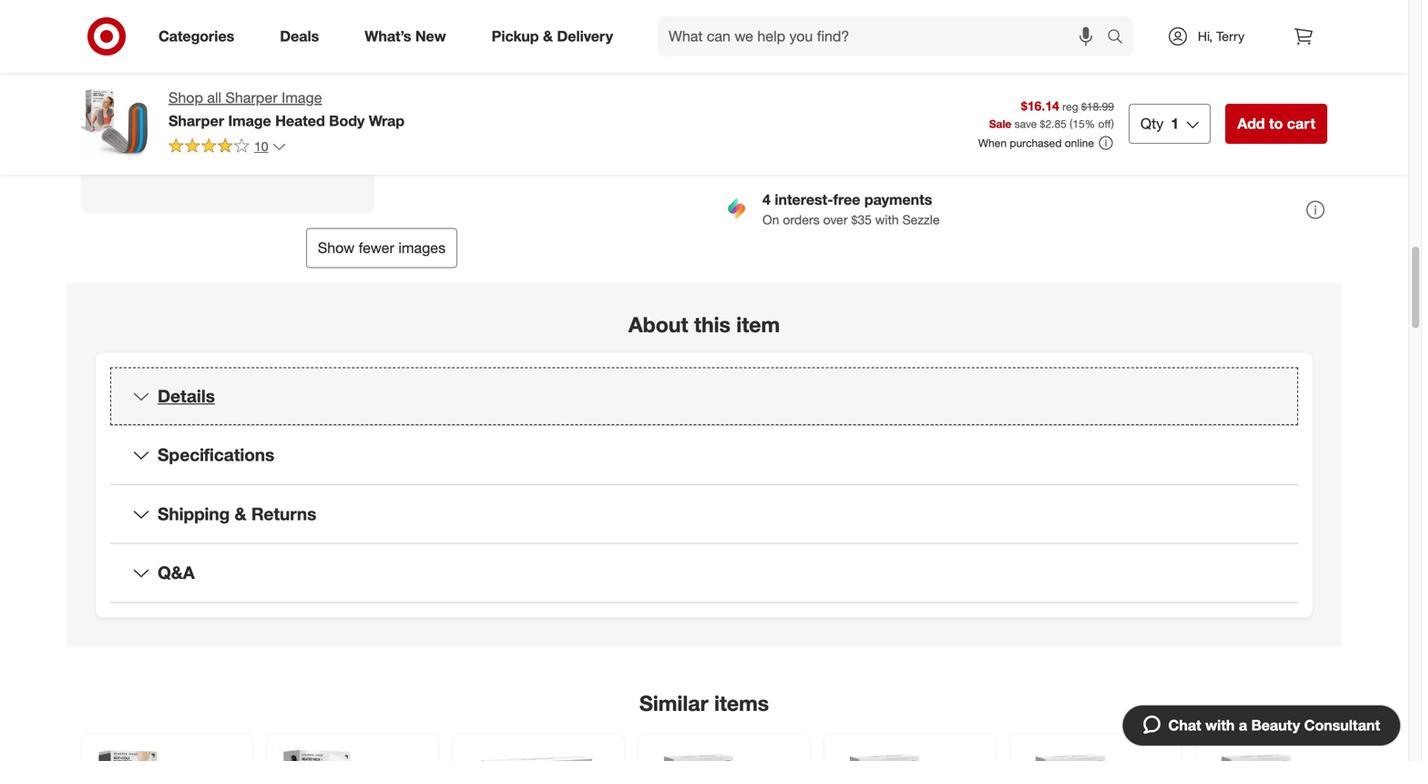 Task type: locate. For each thing, give the bounding box(es) containing it.
0 vertical spatial to
[[271, 38, 288, 59]]

4
[[763, 191, 771, 208]]

0 vertical spatial &
[[543, 27, 553, 45]]

What can we help you find? suggestions appear below search field
[[658, 16, 1112, 56]]

0 vertical spatial all
[[248, 38, 267, 59]]

2.85
[[1045, 117, 1067, 131]]

add
[[1275, 94, 1295, 108], [1237, 115, 1265, 133]]

search button
[[1099, 16, 1143, 60]]

& right the pickup at the left top of the page
[[543, 27, 553, 45]]

%
[[1085, 117, 1095, 131]]

this
[[229, 9, 259, 30], [694, 312, 731, 338]]

0 horizontal spatial &
[[235, 504, 247, 525]]

0 vertical spatial this
[[229, 9, 259, 30]]

wrap
[[369, 112, 405, 130]]

all inside 'shop all sharper image sharper image heated body wrap'
[[207, 89, 221, 107]]

all right for
[[248, 38, 267, 59]]

to left see!
[[271, 38, 288, 59]]

similar
[[639, 691, 708, 717]]

1 vertical spatial add
[[1237, 115, 1265, 133]]

items
[[714, 691, 769, 717]]

deals link
[[264, 16, 342, 56]]

add inside button
[[1275, 94, 1295, 108]]

with inside 4 interest-free payments on orders over $35 with sezzle
[[875, 212, 899, 228]]

image of sharper image heated body wrap image
[[81, 87, 154, 160]]

all right shop
[[207, 89, 221, 107]]

terry
[[1216, 28, 1245, 44]]

1 vertical spatial a
[[1239, 717, 1247, 735]]

see!
[[293, 38, 327, 59]]

1 horizontal spatial to
[[1269, 115, 1283, 133]]

add inside 'button'
[[1237, 115, 1265, 133]]

sharper image neck and shoulder massage body wrap - pink image
[[835, 746, 985, 762]]

shipping
[[158, 504, 230, 525]]

0 horizontal spatial image
[[228, 112, 271, 130]]

0 horizontal spatial this
[[229, 9, 259, 30]]

qty
[[1141, 115, 1164, 133]]

with
[[875, 212, 899, 228], [1205, 717, 1235, 735]]

sharper image neck and shoulder massage body wrap - black image
[[650, 746, 799, 762]]

0 horizontal spatial add
[[1237, 115, 1265, 133]]

0 horizontal spatial with
[[875, 212, 899, 228]]

consultant
[[1304, 717, 1380, 735]]

to
[[271, 38, 288, 59], [1269, 115, 1283, 133]]

specifications
[[158, 445, 274, 466]]

about this item
[[629, 312, 780, 338]]

1 horizontal spatial sharper
[[225, 89, 278, 107]]

with down payments on the right top of page
[[875, 212, 899, 228]]

image up the 10
[[228, 112, 271, 130]]

item
[[1298, 94, 1319, 108], [736, 312, 780, 338]]

0 vertical spatial item
[[1298, 94, 1319, 108]]

qty 1
[[1141, 115, 1179, 133]]

to left cart
[[1269, 115, 1283, 133]]

$16.14 reg $18.99 sale save $ 2.85 ( 15 % off )
[[989, 98, 1114, 131]]

a left pic
[[176, 38, 186, 59]]

sharper image neck and shoulder wrap pad image
[[1207, 746, 1357, 762]]

0 horizontal spatial all
[[207, 89, 221, 107]]

1 vertical spatial all
[[207, 89, 221, 107]]

all
[[248, 38, 267, 59], [207, 89, 221, 107]]

a
[[176, 38, 186, 59], [1239, 717, 1247, 735]]

payments
[[865, 191, 932, 208]]

& for shipping
[[235, 504, 247, 525]]

image
[[282, 89, 322, 107], [228, 112, 271, 130]]

add left cart
[[1237, 115, 1265, 133]]

1 horizontal spatial all
[[248, 38, 267, 59]]

with right chat
[[1205, 717, 1235, 735]]

1 horizontal spatial with
[[1205, 717, 1235, 735]]

already
[[118, 9, 180, 30]]

body
[[329, 112, 365, 130]]

(
[[1070, 117, 1073, 131]]

item up details dropdown button
[[736, 312, 780, 338]]

already have this product? snap a pic for all to see!
[[118, 9, 338, 59]]

0 vertical spatial with
[[875, 212, 899, 228]]

& inside pickup & delivery link
[[543, 27, 553, 45]]

$35
[[851, 212, 872, 228]]

1 horizontal spatial a
[[1239, 717, 1247, 735]]

about
[[629, 312, 688, 338]]

for
[[220, 38, 243, 59]]

1 vertical spatial this
[[694, 312, 731, 338]]

0 vertical spatial a
[[176, 38, 186, 59]]

1 vertical spatial sharper
[[169, 112, 224, 130]]

item up cart
[[1298, 94, 1319, 108]]

1 vertical spatial &
[[235, 504, 247, 525]]

1 horizontal spatial &
[[543, 27, 553, 45]]

1 vertical spatial to
[[1269, 115, 1283, 133]]

have
[[185, 9, 224, 30]]

item inside add item button
[[1298, 94, 1319, 108]]

this inside already have this product? snap a pic for all to see!
[[229, 9, 259, 30]]

upload photo
[[200, 96, 289, 114]]

image up heated
[[282, 89, 322, 107]]

add to cart button
[[1226, 104, 1327, 144]]

details button
[[110, 368, 1298, 426]]

0 horizontal spatial to
[[271, 38, 288, 59]]

1 horizontal spatial item
[[1298, 94, 1319, 108]]

add up add to cart
[[1275, 94, 1295, 108]]

interest-
[[775, 191, 833, 208]]

over
[[823, 212, 848, 228]]

1 vertical spatial with
[[1205, 717, 1235, 735]]

0 horizontal spatial a
[[176, 38, 186, 59]]

save
[[1015, 117, 1037, 131]]

fewer
[[359, 239, 394, 257]]

&
[[543, 27, 553, 45], [235, 504, 247, 525]]

details
[[158, 386, 215, 407]]

this right about
[[694, 312, 731, 338]]

0 horizontal spatial item
[[736, 312, 780, 338]]

show fewer images
[[318, 239, 446, 257]]

pickup
[[492, 27, 539, 45]]

$
[[1040, 117, 1045, 131]]

15
[[1073, 117, 1085, 131]]

1 horizontal spatial add
[[1275, 94, 1295, 108]]

0 vertical spatial add
[[1275, 94, 1295, 108]]

& inside shipping & returns dropdown button
[[235, 504, 247, 525]]

a left beauty
[[1239, 717, 1247, 735]]

0 vertical spatial image
[[282, 89, 322, 107]]

& left returns at the bottom left
[[235, 504, 247, 525]]

to inside already have this product? snap a pic for all to see!
[[271, 38, 288, 59]]

10 link
[[169, 137, 287, 158]]

this up for
[[229, 9, 259, 30]]

hi, terry
[[1198, 28, 1245, 44]]

1 vertical spatial item
[[736, 312, 780, 338]]



Task type: describe. For each thing, give the bounding box(es) containing it.
sharper image heated neck and shoulder massager wrap image
[[464, 746, 613, 762]]

hi,
[[1198, 28, 1213, 44]]

categories link
[[143, 16, 257, 56]]

shop all sharper image sharper image heated body wrap
[[169, 89, 405, 130]]

chat with a beauty consultant button
[[1122, 705, 1401, 747]]

upload
[[200, 96, 247, 114]]

add for add to cart
[[1237, 115, 1265, 133]]

add to cart
[[1237, 115, 1316, 133]]

sharper image heated neck and shoulder aromatherapy lavender scented hot/cold body wrap image
[[278, 746, 427, 762]]

pic
[[190, 38, 215, 59]]

when
[[978, 136, 1007, 150]]

a inside already have this product? snap a pic for all to see!
[[176, 38, 186, 59]]

off
[[1098, 117, 1111, 131]]

chat with a beauty consultant
[[1168, 717, 1380, 735]]

sezzle
[[903, 212, 940, 228]]

what's new link
[[349, 16, 469, 56]]

sharper image heated compression back massage body wrap image
[[92, 746, 241, 762]]

$18.99
[[1081, 100, 1114, 114]]

pickup & delivery
[[492, 27, 613, 45]]

on
[[763, 212, 779, 228]]

add item button
[[1250, 86, 1327, 115]]

online
[[1065, 136, 1094, 150]]

returns
[[251, 504, 316, 525]]

a inside button
[[1239, 717, 1247, 735]]

1 horizontal spatial image
[[282, 89, 322, 107]]

add for add item
[[1275, 94, 1295, 108]]

heated
[[275, 112, 325, 130]]

shipping & returns
[[158, 504, 316, 525]]

show fewer images button
[[306, 228, 457, 269]]

sale
[[989, 117, 1012, 131]]

show
[[318, 239, 355, 257]]

free
[[833, 191, 860, 208]]

purchased
[[1010, 136, 1062, 150]]

beauty
[[1251, 717, 1300, 735]]

what's
[[365, 27, 411, 45]]

0 vertical spatial sharper
[[225, 89, 278, 107]]

similar items
[[639, 691, 769, 717]]

reg
[[1062, 100, 1078, 114]]

specifications button
[[110, 427, 1298, 485]]

shipping & returns button
[[110, 486, 1298, 544]]

all inside already have this product? snap a pic for all to see!
[[248, 38, 267, 59]]

pickup & delivery link
[[476, 16, 636, 56]]

image gallery element
[[81, 0, 682, 269]]

categories
[[159, 27, 234, 45]]

shop
[[169, 89, 203, 107]]

with inside chat with a beauty consultant button
[[1205, 717, 1235, 735]]

photo
[[251, 96, 289, 114]]

search
[[1099, 29, 1143, 47]]

1 horizontal spatial this
[[694, 312, 731, 338]]

sharper image neck shoulder massage body wrap - navy image
[[1021, 746, 1171, 762]]

when purchased online
[[978, 136, 1094, 150]]

to inside 'button'
[[1269, 115, 1283, 133]]

1
[[1171, 115, 1179, 133]]

deals
[[280, 27, 319, 45]]

q&a button
[[110, 545, 1298, 603]]

images
[[398, 239, 446, 257]]

cart
[[1287, 115, 1316, 133]]

chat
[[1168, 717, 1201, 735]]

delivery
[[557, 27, 613, 45]]

upload photo button
[[155, 85, 301, 125]]

$16.14
[[1021, 98, 1059, 114]]

product?
[[263, 9, 338, 30]]

add item
[[1275, 94, 1319, 108]]

)
[[1111, 117, 1114, 131]]

q&a
[[158, 563, 195, 584]]

1 vertical spatial image
[[228, 112, 271, 130]]

new
[[415, 27, 446, 45]]

0 horizontal spatial sharper
[[169, 112, 224, 130]]

4 interest-free payments on orders over $35 with sezzle
[[763, 191, 940, 228]]

snap
[[129, 38, 171, 59]]

orders
[[783, 212, 820, 228]]

& for pickup
[[543, 27, 553, 45]]

10
[[254, 138, 268, 154]]

what's new
[[365, 27, 446, 45]]



Task type: vqa. For each thing, say whether or not it's contained in the screenshot.
Lucasfilm
no



